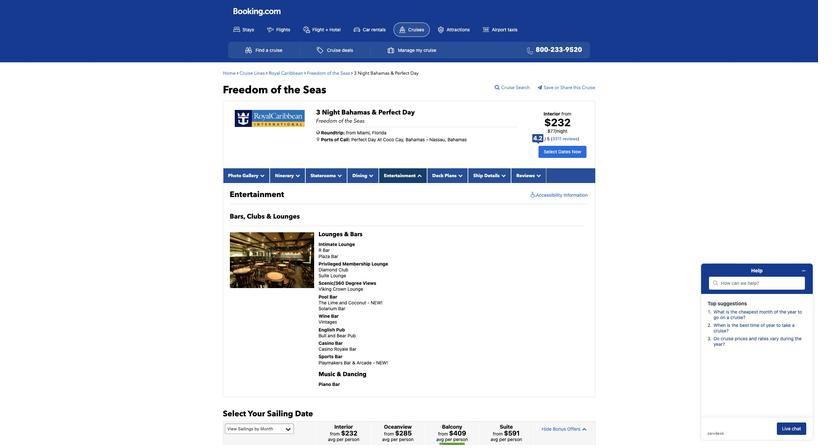 Task type: describe. For each thing, give the bounding box(es) containing it.
freedom of the seas link
[[307, 70, 351, 76]]

attractions
[[447, 27, 470, 32]]

find a cruise link
[[238, 44, 289, 57]]

0 horizontal spatial lounges
[[273, 212, 300, 221]]

flight
[[312, 27, 324, 32]]

entertainment inside dropdown button
[[384, 173, 416, 179]]

cruise for find a cruise
[[270, 47, 282, 53]]

bear
[[337, 333, 346, 339]]

3 for 3 night bahamas & perfect day
[[354, 70, 357, 76]]

1 vertical spatial seas
[[303, 83, 326, 97]]

piano
[[319, 382, 331, 387]]

reviews
[[516, 173, 535, 179]]

accessibility information link
[[529, 192, 588, 198]]

flights link
[[262, 23, 295, 36]]

cruise deals
[[327, 47, 353, 53]]

flights
[[276, 27, 290, 32]]

night for 3 night bahamas & perfect day
[[358, 70, 369, 76]]

from for roundtrip: from miami, florida
[[346, 130, 356, 135]]

your
[[248, 409, 265, 420]]

oceanview
[[384, 424, 412, 430]]

hide bonus offers
[[542, 426, 580, 432]]

viking
[[319, 287, 332, 292]]

person for $285
[[399, 437, 414, 443]]

view
[[227, 426, 237, 432]]

pool
[[319, 294, 328, 300]]

deck
[[432, 173, 444, 179]]

chevron down image for photo gallery
[[258, 173, 265, 178]]

bar down royale on the left of page
[[335, 354, 343, 360]]

+
[[325, 27, 328, 32]]

day for 3 night bahamas & perfect day
[[410, 70, 419, 76]]

sports
[[319, 354, 334, 360]]

bars, clubs & lounges
[[230, 212, 300, 221]]

ship details button
[[468, 168, 511, 183]]

chevron up image
[[580, 427, 587, 432]]

views
[[363, 281, 376, 286]]

membership
[[342, 261, 370, 267]]

chevron up image
[[416, 173, 422, 178]]

deck plans button
[[427, 168, 468, 183]]

bar inside music & dancing piano bar
[[332, 382, 340, 387]]

bar right the solarium at the bottom left of the page
[[338, 306, 345, 312]]

0 vertical spatial freedom
[[307, 70, 326, 76]]

lounges inside lounges & bars intimate lounge r bar plaza bar privileged membership lounge diamond club suite lounge scenic/360 degree views viking crown lounge pool bar the lime and coconut - new! solarium bar wine bar vintages english pub bull and bear pub casino bar casino royale bar sports bar playmakers bar & arcade - new!
[[319, 230, 343, 239]]

angle right image for royal caribbean
[[304, 71, 306, 75]]

ship
[[473, 173, 483, 179]]

of down cruise deals "link" at the top left
[[327, 70, 331, 76]]

or
[[555, 84, 559, 91]]

dining
[[352, 173, 367, 179]]

of inside 3 night bahamas & perfect day freedom of the seas
[[339, 117, 343, 125]]

from for balcony from $409 avg per person
[[438, 432, 448, 437]]

select for select your sailing date
[[223, 409, 246, 420]]

share
[[560, 84, 572, 91]]

travel menu navigation
[[228, 42, 590, 58]]

per for $285
[[391, 437, 398, 443]]

chevron down image for itinerary
[[294, 173, 300, 178]]

airport taxis link
[[478, 23, 523, 36]]

intimate
[[319, 242, 337, 247]]

nassau,
[[430, 137, 446, 142]]

perfect for 3 night bahamas & perfect day
[[395, 70, 409, 76]]

bar right royale on the left of page
[[349, 347, 357, 352]]

now
[[572, 149, 581, 155]]

0 vertical spatial new!
[[371, 300, 383, 306]]

bar up royale on the left of page
[[335, 341, 343, 346]]

chevron down image for ship details
[[500, 173, 506, 178]]

by
[[254, 426, 259, 432]]

itinerary
[[275, 173, 294, 179]]

freedom of the seas main content
[[220, 65, 598, 445]]

0 vertical spatial and
[[339, 300, 347, 306]]

233-
[[550, 45, 565, 54]]

paper plane image
[[538, 85, 544, 90]]

suite inside lounges & bars intimate lounge r bar plaza bar privileged membership lounge diamond club suite lounge scenic/360 degree views viking crown lounge pool bar the lime and coconut - new! solarium bar wine bar vintages english pub bull and bear pub casino bar casino royale bar sports bar playmakers bar & arcade - new!
[[319, 273, 329, 279]]

r
[[319, 248, 322, 253]]

miami,
[[357, 130, 371, 135]]

find a cruise
[[256, 47, 282, 53]]

lounge down club
[[331, 273, 346, 279]]

800-233-9520
[[536, 45, 582, 54]]

from for oceanview from $285 avg per person
[[384, 432, 394, 437]]

royal caribbean
[[269, 70, 303, 76]]

royal caribbean image
[[235, 110, 305, 127]]

itinerary button
[[270, 168, 305, 183]]

manage
[[398, 47, 415, 53]]

royale
[[334, 347, 348, 352]]

chevron down image for staterooms
[[336, 173, 342, 178]]

3 night bahamas & perfect day freedom of the seas
[[316, 108, 415, 125]]

day for 3 night bahamas & perfect day freedom of the seas
[[402, 108, 415, 117]]

bar down intimate on the left of the page
[[323, 248, 330, 253]]

seas inside 3 night bahamas & perfect day freedom of the seas
[[354, 117, 365, 125]]

plans
[[445, 173, 457, 179]]

view sailings by month
[[227, 426, 273, 432]]

a
[[266, 47, 268, 53]]

at
[[377, 137, 382, 142]]

staterooms button
[[305, 168, 347, 183]]

& left "bars"
[[344, 230, 349, 239]]

1 horizontal spatial -
[[373, 360, 375, 366]]

1 vertical spatial pub
[[348, 333, 356, 339]]

royal caribbean link
[[269, 70, 303, 76]]

suite inside the suite from $591 avg per person
[[500, 424, 513, 430]]

privileged
[[319, 261, 341, 267]]

playmakers
[[319, 360, 343, 366]]

car
[[363, 27, 370, 32]]

home
[[223, 70, 236, 76]]

cruise for cruise search
[[501, 84, 515, 91]]

wheelchair image
[[529, 192, 536, 198]]

gallery
[[242, 173, 258, 179]]

save or share this cruise
[[544, 84, 595, 91]]

1 vertical spatial and
[[328, 333, 335, 339]]

1 horizontal spatial seas
[[340, 70, 350, 76]]

interior from $232 $77 / night
[[544, 111, 571, 134]]

cruise right 'this'
[[582, 84, 595, 91]]

avg for $285
[[382, 437, 390, 443]]

per for $409
[[445, 437, 452, 443]]

freedom inside 3 night bahamas & perfect day freedom of the seas
[[316, 117, 337, 125]]

offers
[[567, 426, 580, 432]]

scenic/360
[[319, 281, 344, 286]]

3311
[[552, 136, 562, 141]]

find
[[256, 47, 265, 53]]

photo gallery button
[[223, 168, 270, 183]]

& down the travel menu navigation
[[391, 70, 394, 76]]

recommended image
[[440, 443, 465, 445]]

lounge down degree
[[348, 287, 363, 292]]

0 vertical spatial pub
[[336, 327, 345, 333]]

roundtrip:
[[321, 130, 345, 135]]

stays
[[242, 27, 254, 32]]

0 horizontal spatial -
[[367, 300, 370, 306]]

ports
[[321, 137, 333, 142]]

accessibility
[[536, 192, 562, 198]]

bar up dancing
[[344, 360, 351, 366]]

1 vertical spatial freedom of the seas
[[223, 83, 326, 97]]

car rentals link
[[348, 23, 391, 36]]



Task type: vqa. For each thing, say whether or not it's contained in the screenshot.
Pool
yes



Task type: locate. For each thing, give the bounding box(es) containing it.
avg for $232
[[328, 437, 335, 443]]

1 avg from the left
[[328, 437, 335, 443]]

2 vertical spatial seas
[[354, 117, 365, 125]]

0 horizontal spatial cruise
[[270, 47, 282, 53]]

rentals
[[371, 27, 386, 32]]

avg inside the suite from $591 avg per person
[[491, 437, 498, 443]]

from down balcony
[[438, 432, 448, 437]]

1 casino from the top
[[319, 341, 334, 346]]

chevron down image left the reviews
[[500, 173, 506, 178]]

3 night bahamas & perfect day
[[354, 70, 419, 76]]

seas down freedom of the seas link
[[303, 83, 326, 97]]

1 horizontal spatial pub
[[348, 333, 356, 339]]

from for interior from $232 $77 / night
[[562, 111, 571, 116]]

interior
[[544, 111, 560, 116]]

0 horizontal spatial pub
[[336, 327, 345, 333]]

select for select          dates now
[[544, 149, 557, 155]]

cruise left search
[[501, 84, 515, 91]]

freedom of the seas
[[307, 70, 350, 76], [223, 83, 326, 97]]

3 avg from the left
[[436, 437, 444, 443]]

0 horizontal spatial entertainment
[[230, 189, 284, 200]]

1 vertical spatial suite
[[500, 424, 513, 430]]

bull
[[319, 333, 326, 339]]

freedom of the seas down cruise deals "link" at the top left
[[307, 70, 350, 76]]

0 horizontal spatial /
[[545, 136, 546, 141]]

3 for 3 night bahamas & perfect day freedom of the seas
[[316, 108, 320, 117]]

per for $591
[[499, 437, 506, 443]]

4.2
[[533, 135, 543, 142]]

bars,
[[230, 212, 245, 221]]

$232 for interior from $232 $77 / night
[[544, 116, 571, 129]]

2 chevron down image from the left
[[336, 173, 342, 178]]

(
[[551, 136, 552, 141]]

day
[[410, 70, 419, 76], [402, 108, 415, 117], [368, 137, 376, 142]]

interior from $232 avg per person
[[328, 424, 359, 443]]

0 vertical spatial day
[[410, 70, 419, 76]]

avg inside the balcony from $409 avg per person
[[436, 437, 444, 443]]

2 horizontal spatial the
[[345, 117, 352, 125]]

1 chevron down image from the left
[[294, 173, 300, 178]]

2 avg from the left
[[382, 437, 390, 443]]

avg for $409
[[436, 437, 444, 443]]

suite from $591 avg per person
[[491, 424, 522, 443]]

angle right image
[[266, 71, 268, 75], [304, 71, 306, 75], [351, 71, 353, 75]]

airport
[[492, 27, 507, 32]]

of down roundtrip:
[[334, 137, 339, 142]]

freedom down cruise lines link
[[223, 83, 268, 97]]

3 right freedom of the seas link
[[354, 70, 357, 76]]

lounges
[[273, 212, 300, 221], [319, 230, 343, 239]]

4 avg from the left
[[491, 437, 498, 443]]

- right the arcade
[[373, 360, 375, 366]]

1 vertical spatial freedom
[[223, 83, 268, 97]]

1 vertical spatial /
[[545, 136, 546, 141]]

$409
[[449, 430, 466, 437]]

0 vertical spatial casino
[[319, 341, 334, 346]]

new! right the arcade
[[376, 360, 388, 366]]

florida
[[372, 130, 387, 135]]

search image
[[495, 84, 501, 90]]

the up roundtrip: from miami, florida
[[345, 117, 352, 125]]

information
[[564, 192, 588, 198]]

new!
[[371, 300, 383, 306], [376, 360, 388, 366]]

avg left $591
[[491, 437, 498, 443]]

pub right bear
[[348, 333, 356, 339]]

angle right image right 'caribbean'
[[304, 71, 306, 75]]

2 casino from the top
[[319, 347, 333, 352]]

per inside the balcony from $409 avg per person
[[445, 437, 452, 443]]

bonus
[[553, 426, 566, 432]]

casino down bull
[[319, 341, 334, 346]]

and right lime
[[339, 300, 347, 306]]

person for $591
[[508, 437, 522, 443]]

0 horizontal spatial angle right image
[[266, 71, 268, 75]]

4 person from the left
[[508, 437, 522, 443]]

the
[[319, 300, 327, 306]]

0 horizontal spatial night
[[322, 108, 340, 117]]

night inside 3 night bahamas & perfect day freedom of the seas
[[322, 108, 340, 117]]

1 person from the left
[[345, 437, 359, 443]]

1 horizontal spatial the
[[333, 70, 339, 76]]

and down english
[[328, 333, 335, 339]]

- right coconut
[[367, 300, 370, 306]]

caribbean
[[281, 70, 303, 76]]

chevron down image
[[294, 173, 300, 178], [535, 173, 541, 178]]

the down cruise deals "link" at the top left
[[333, 70, 339, 76]]

5
[[547, 136, 550, 141]]

entertainment button
[[379, 168, 427, 183]]

music & dancing piano bar
[[319, 371, 367, 387]]

save
[[544, 84, 554, 91]]

lines
[[254, 70, 265, 76]]

& right the music
[[337, 371, 341, 379]]

0 vertical spatial freedom of the seas
[[307, 70, 350, 76]]

lounge down "bars"
[[338, 242, 355, 247]]

casino up sports
[[319, 347, 333, 352]]

0 vertical spatial night
[[358, 70, 369, 76]]

balcony
[[442, 424, 462, 430]]

cruise for manage my cruise
[[424, 47, 436, 53]]

dancing
[[343, 371, 367, 379]]

photo
[[228, 173, 241, 179]]

bar
[[323, 248, 330, 253], [331, 254, 338, 259], [330, 294, 337, 300], [338, 306, 345, 312], [331, 314, 339, 319], [335, 341, 343, 346], [349, 347, 357, 352], [335, 354, 343, 360], [344, 360, 351, 366], [332, 382, 340, 387]]

& right clubs
[[266, 212, 271, 221]]

2 vertical spatial day
[[368, 137, 376, 142]]

chevron down image inside itinerary dropdown button
[[294, 173, 300, 178]]

2 cruise from the left
[[424, 47, 436, 53]]

/ inside the interior from $232 $77 / night
[[555, 128, 557, 134]]

1 vertical spatial $232
[[341, 430, 357, 437]]

person inside interior from $232 avg per person
[[345, 437, 359, 443]]

flight + hotel link
[[298, 23, 346, 36]]

2 vertical spatial the
[[345, 117, 352, 125]]

chevron down image
[[258, 173, 265, 178], [336, 173, 342, 178], [367, 173, 374, 178], [457, 173, 463, 178], [500, 173, 506, 178]]

1 horizontal spatial entertainment
[[384, 173, 416, 179]]

cruise lines
[[240, 70, 265, 76]]

9520
[[565, 45, 582, 54]]

day inside 3 night bahamas & perfect day freedom of the seas
[[402, 108, 415, 117]]

night for 3 night bahamas & perfect day freedom of the seas
[[322, 108, 340, 117]]

crown
[[333, 287, 346, 292]]

clubs
[[247, 212, 265, 221]]

2 person from the left
[[399, 437, 414, 443]]

& left the arcade
[[352, 360, 355, 366]]

lounges up intimate on the left of the page
[[319, 230, 343, 239]]

4 per from the left
[[499, 437, 506, 443]]

$591
[[504, 430, 520, 437]]

map marker image
[[317, 137, 319, 142]]

lime
[[328, 300, 338, 306]]

0 vertical spatial select
[[544, 149, 557, 155]]

details
[[484, 173, 500, 179]]

bahamas
[[371, 70, 390, 76], [341, 108, 370, 117], [406, 137, 425, 142], [448, 137, 467, 142]]

from for suite from $591 avg per person
[[493, 432, 503, 437]]

2 vertical spatial freedom
[[316, 117, 337, 125]]

cruise inside 'dropdown button'
[[424, 47, 436, 53]]

/ inside 4.2 / 5 ( 3311 reviews )
[[545, 136, 546, 141]]

staterooms
[[311, 173, 336, 179]]

ship details
[[473, 173, 500, 179]]

cruise right my
[[424, 47, 436, 53]]

balcony from $409 avg per person
[[436, 424, 468, 443]]

from inside oceanview from $285 avg per person
[[384, 432, 394, 437]]

select down (
[[544, 149, 557, 155]]

3311 reviews link
[[552, 136, 578, 141]]

3 chevron down image from the left
[[367, 173, 374, 178]]

view sailings by month link
[[225, 424, 294, 434]]

roundtrip: from miami, florida
[[321, 130, 387, 135]]

1 horizontal spatial select
[[544, 149, 557, 155]]

chevron down image for deck plans
[[457, 173, 463, 178]]

1 per from the left
[[337, 437, 344, 443]]

perfect inside 3 night bahamas & perfect day freedom of the seas
[[378, 108, 401, 117]]

month
[[260, 426, 273, 432]]

casino
[[319, 341, 334, 346], [319, 347, 333, 352]]

cruises link
[[394, 22, 430, 37]]

2 per from the left
[[391, 437, 398, 443]]

freedom right 'caribbean'
[[307, 70, 326, 76]]

1 horizontal spatial 3
[[354, 70, 357, 76]]

angle right image down deals
[[351, 71, 353, 75]]

from up 'call:'
[[346, 130, 356, 135]]

degree
[[345, 281, 362, 286]]

/
[[555, 128, 557, 134], [545, 136, 546, 141]]

1 chevron down image from the left
[[258, 173, 265, 178]]

of up roundtrip:
[[339, 117, 343, 125]]

4.2 / 5 ( 3311 reviews )
[[533, 135, 579, 142]]

bar up lime
[[330, 294, 337, 300]]

cruise for cruise deals
[[327, 47, 341, 53]]

/ up 4.2 / 5 ( 3311 reviews )
[[555, 128, 557, 134]]

1 vertical spatial day
[[402, 108, 415, 117]]

$232 for interior from $232 avg per person
[[341, 430, 357, 437]]

chevron down image inside deck plans dropdown button
[[457, 173, 463, 178]]

0 vertical spatial suite
[[319, 273, 329, 279]]

1 cruise from the left
[[270, 47, 282, 53]]

select inside select          dates now link
[[544, 149, 557, 155]]

taxis
[[508, 27, 518, 32]]

day left at
[[368, 137, 376, 142]]

1 horizontal spatial /
[[555, 128, 557, 134]]

1 vertical spatial the
[[284, 83, 300, 97]]

from left $591
[[493, 432, 503, 437]]

angle right image right lines
[[266, 71, 268, 75]]

from inside interior from $232 avg per person
[[330, 432, 340, 437]]

chevron down image left 'entertainment' dropdown button
[[367, 173, 374, 178]]

car rentals
[[363, 27, 386, 32]]

1 horizontal spatial angle right image
[[304, 71, 306, 75]]

oceanview from $285 avg per person
[[382, 424, 414, 443]]

pub up bear
[[336, 327, 345, 333]]

0 horizontal spatial and
[[328, 333, 335, 339]]

4 chevron down image from the left
[[457, 173, 463, 178]]

and
[[339, 300, 347, 306], [328, 333, 335, 339]]

0 horizontal spatial select
[[223, 409, 246, 420]]

cruise right angle right image
[[240, 70, 253, 76]]

chevron down image inside "staterooms" "dropdown button"
[[336, 173, 342, 178]]

chevron down image up the wheelchair image
[[535, 173, 541, 178]]

cruise inside "link"
[[327, 47, 341, 53]]

chevron down image left itinerary
[[258, 173, 265, 178]]

3 inside 3 night bahamas & perfect day freedom of the seas
[[316, 108, 320, 117]]

1 horizontal spatial night
[[358, 70, 369, 76]]

dates
[[558, 149, 571, 155]]

0 vertical spatial /
[[555, 128, 557, 134]]

per inside interior from $232 avg per person
[[337, 437, 344, 443]]

arcade
[[357, 360, 372, 366]]

per inside the suite from $591 avg per person
[[499, 437, 506, 443]]

1 vertical spatial entertainment
[[230, 189, 284, 200]]

2 horizontal spatial seas
[[354, 117, 365, 125]]

chevron down image inside photo gallery dropdown button
[[258, 173, 265, 178]]

person inside the balcony from $409 avg per person
[[453, 437, 468, 443]]

chevron down image inside the dining 'dropdown button'
[[367, 173, 374, 178]]

1 vertical spatial night
[[322, 108, 340, 117]]

lounge up views
[[372, 261, 388, 267]]

perfect for 3 night bahamas & perfect day freedom of the seas
[[378, 108, 401, 117]]

1 horizontal spatial chevron down image
[[535, 173, 541, 178]]

reviews button
[[511, 168, 546, 183]]

3 person from the left
[[453, 437, 468, 443]]

chevron down image for reviews
[[535, 173, 541, 178]]

person for $232
[[345, 437, 359, 443]]

cruise deals link
[[310, 44, 360, 57]]

2 angle right image from the left
[[304, 71, 306, 75]]

per inside oceanview from $285 avg per person
[[391, 437, 398, 443]]

angle right image for freedom of the seas
[[351, 71, 353, 75]]

1 vertical spatial new!
[[376, 360, 388, 366]]

0 vertical spatial the
[[333, 70, 339, 76]]

1 horizontal spatial suite
[[500, 424, 513, 430]]

lounges right clubs
[[273, 212, 300, 221]]

chevron down image left "ship" at the right of the page
[[457, 173, 463, 178]]

chevron down image for dining
[[367, 173, 374, 178]]

attractions link
[[432, 23, 475, 36]]

2 chevron down image from the left
[[535, 173, 541, 178]]

from for interior from $232 avg per person
[[330, 432, 340, 437]]

0 horizontal spatial chevron down image
[[294, 173, 300, 178]]

0 horizontal spatial the
[[284, 83, 300, 97]]

1 horizontal spatial cruise
[[424, 47, 436, 53]]

avg down oceanview
[[382, 437, 390, 443]]

date
[[295, 409, 313, 420]]

3 up globe icon
[[316, 108, 320, 117]]

from inside the suite from $591 avg per person
[[493, 432, 503, 437]]

per for $232
[[337, 437, 344, 443]]

perfect up florida
[[378, 108, 401, 117]]

0 vertical spatial seas
[[340, 70, 350, 76]]

person for $409
[[453, 437, 468, 443]]

2 horizontal spatial angle right image
[[351, 71, 353, 75]]

bahamas inside 3 night bahamas & perfect day freedom of the seas
[[341, 108, 370, 117]]

from down interior
[[330, 432, 340, 437]]

bar right piano
[[332, 382, 340, 387]]

avg up recommended image
[[436, 437, 444, 443]]

avg inside oceanview from $285 avg per person
[[382, 437, 390, 443]]

angle right image for cruise lines
[[266, 71, 268, 75]]

select up view
[[223, 409, 246, 420]]

1 angle right image from the left
[[266, 71, 268, 75]]

2 vertical spatial perfect
[[351, 137, 367, 142]]

globe image
[[316, 130, 320, 135]]

cruise search
[[501, 84, 530, 91]]

seas down deals
[[340, 70, 350, 76]]

0 vertical spatial lounges
[[273, 212, 300, 221]]

dining button
[[347, 168, 379, 183]]

1 vertical spatial lounges
[[319, 230, 343, 239]]

from inside the interior from $232 $77 / night
[[562, 111, 571, 116]]

0 vertical spatial 3
[[354, 70, 357, 76]]

1 vertical spatial casino
[[319, 347, 333, 352]]

3 per from the left
[[445, 437, 452, 443]]

perfect
[[395, 70, 409, 76], [378, 108, 401, 117], [351, 137, 367, 142]]

lounge
[[338, 242, 355, 247], [372, 261, 388, 267], [331, 273, 346, 279], [348, 287, 363, 292]]

800-
[[536, 45, 550, 54]]

from down oceanview
[[384, 432, 394, 437]]

entertainment
[[384, 173, 416, 179], [230, 189, 284, 200]]

$232 inside the interior from $232 $77 / night
[[544, 116, 571, 129]]

cruises
[[408, 27, 424, 32]]

hide bonus offers link
[[535, 424, 593, 435]]

freedom of the seas down the royal
[[223, 83, 326, 97]]

wine
[[319, 314, 330, 319]]

& inside music & dancing piano bar
[[337, 371, 341, 379]]

avg down interior
[[328, 437, 335, 443]]

perfect down 'miami,'
[[351, 137, 367, 142]]

5 chevron down image from the left
[[500, 173, 506, 178]]

0 vertical spatial entertainment
[[384, 173, 416, 179]]

chevron down image left the staterooms
[[294, 173, 300, 178]]

1 horizontal spatial $232
[[544, 116, 571, 129]]

& up florida
[[372, 108, 377, 117]]

person inside oceanview from $285 avg per person
[[399, 437, 414, 443]]

from right interior
[[562, 111, 571, 116]]

3 angle right image from the left
[[351, 71, 353, 75]]

1 horizontal spatial lounges
[[319, 230, 343, 239]]

0 vertical spatial $232
[[544, 116, 571, 129]]

cruise left deals
[[327, 47, 341, 53]]

avg for $591
[[491, 437, 498, 443]]

0 horizontal spatial suite
[[319, 273, 329, 279]]

0 vertical spatial -
[[367, 300, 370, 306]]

& inside 3 night bahamas & perfect day freedom of the seas
[[372, 108, 377, 117]]

save or share this cruise link
[[538, 84, 595, 91]]

0 vertical spatial perfect
[[395, 70, 409, 76]]

$232 inside interior from $232 avg per person
[[341, 430, 357, 437]]

new! right coconut
[[371, 300, 383, 306]]

photo gallery
[[228, 173, 258, 179]]

avg inside interior from $232 avg per person
[[328, 437, 335, 443]]

cruise for cruise lines
[[240, 70, 253, 76]]

the inside 3 night bahamas & perfect day freedom of the seas
[[345, 117, 352, 125]]

chevron down image inside "ship details" dropdown button
[[500, 173, 506, 178]]

night
[[358, 70, 369, 76], [322, 108, 340, 117]]

1 horizontal spatial and
[[339, 300, 347, 306]]

cay,
[[395, 137, 404, 142]]

bar up vintages
[[331, 314, 339, 319]]

freedom up roundtrip:
[[316, 117, 337, 125]]

1 vertical spatial -
[[373, 360, 375, 366]]

english
[[319, 327, 335, 333]]

1 vertical spatial perfect
[[378, 108, 401, 117]]

cruise right a
[[270, 47, 282, 53]]

chevron down image left dining
[[336, 173, 342, 178]]

angle right image
[[237, 71, 238, 75]]

music
[[319, 371, 335, 379]]

perfect down manage
[[395, 70, 409, 76]]

royal
[[269, 70, 280, 76]]

diamond
[[319, 267, 337, 273]]

person inside the suite from $591 avg per person
[[508, 437, 522, 443]]

cruise lines link
[[240, 70, 265, 76]]

day up cay,
[[402, 108, 415, 117]]

booking.com home image
[[233, 8, 280, 16]]

0 horizontal spatial $232
[[341, 430, 357, 437]]

bars
[[350, 230, 363, 239]]

/ left 5
[[545, 136, 546, 141]]

0 horizontal spatial seas
[[303, 83, 326, 97]]

seas up 'miami,'
[[354, 117, 365, 125]]

1 vertical spatial select
[[223, 409, 246, 420]]

bar up privileged
[[331, 254, 338, 259]]

1 vertical spatial 3
[[316, 108, 320, 117]]

of down the royal
[[271, 83, 281, 97]]

chevron down image inside reviews dropdown button
[[535, 173, 541, 178]]

0 horizontal spatial 3
[[316, 108, 320, 117]]

the down 'caribbean'
[[284, 83, 300, 97]]

day down manage my cruise 'dropdown button'
[[410, 70, 419, 76]]

from inside the balcony from $409 avg per person
[[438, 432, 448, 437]]



